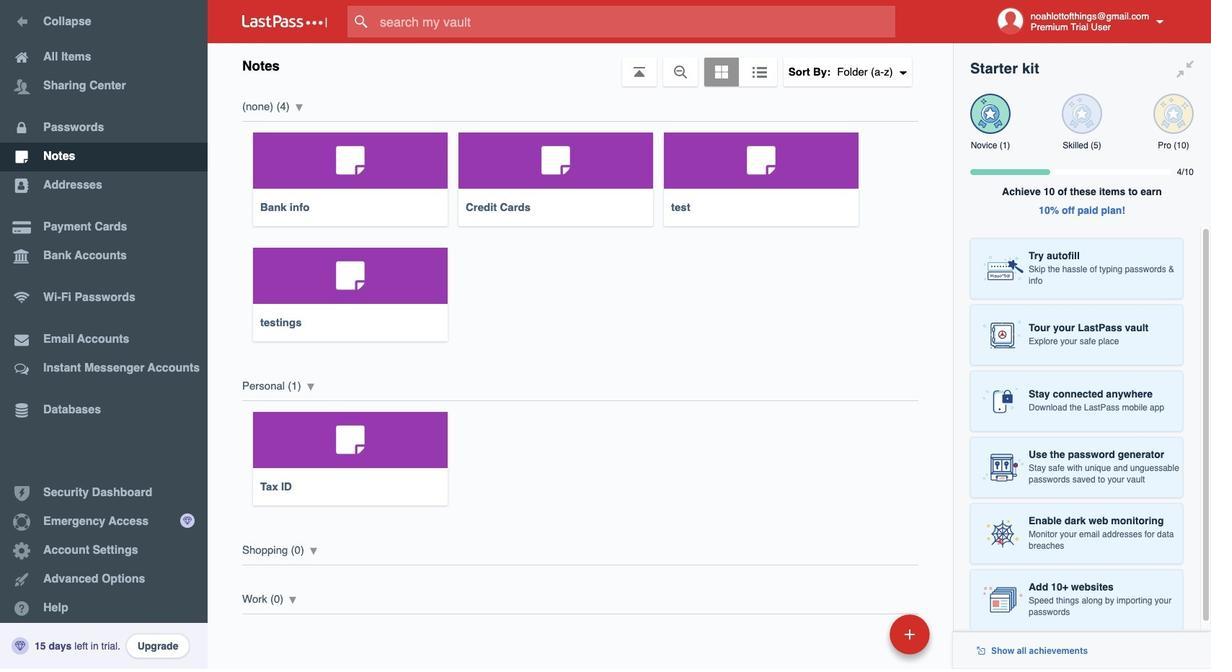 Task type: describe. For each thing, give the bounding box(es) containing it.
main navigation navigation
[[0, 0, 208, 670]]

Search search field
[[347, 6, 924, 37]]



Task type: locate. For each thing, give the bounding box(es) containing it.
new item element
[[791, 614, 935, 655]]

new item navigation
[[791, 611, 939, 670]]

vault options navigation
[[208, 43, 953, 87]]

search my vault text field
[[347, 6, 924, 37]]

lastpass image
[[242, 15, 327, 28]]



